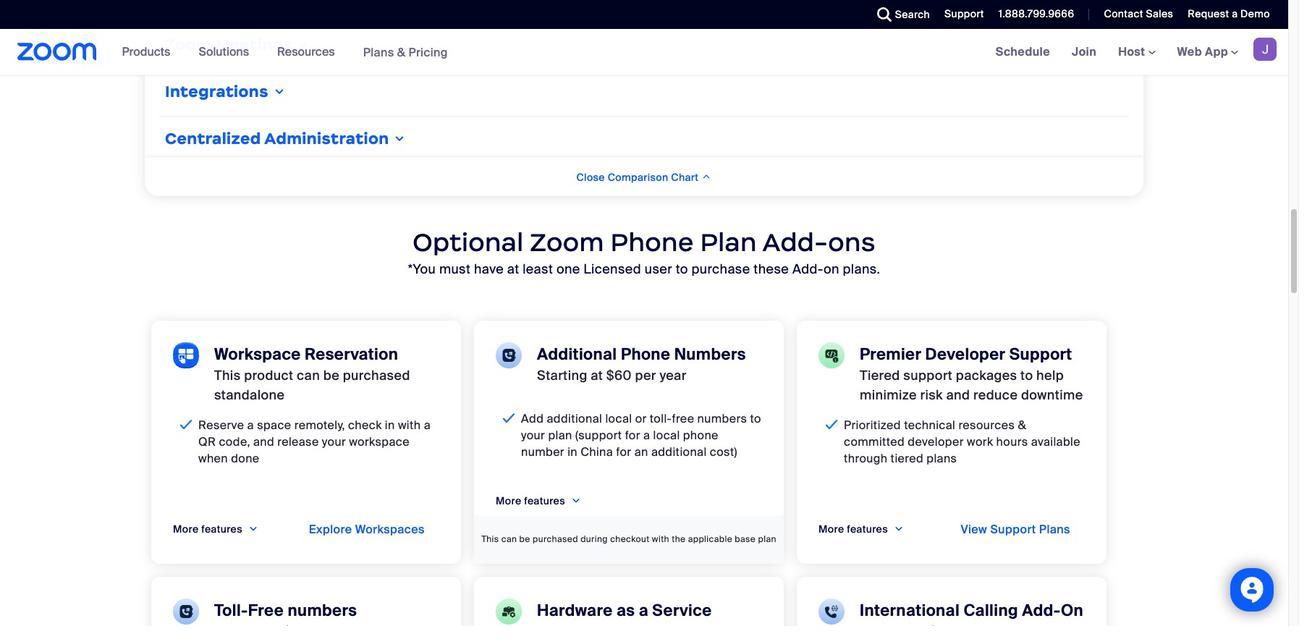 Task type: vqa. For each thing, say whether or not it's contained in the screenshot.
Zoom within the Optional Zoom Phone Plan Add-ons *You must have at least one Licensed user to purchase these Add-on plans.
yes



Task type: locate. For each thing, give the bounding box(es) containing it.
right image
[[272, 86, 287, 98], [393, 133, 407, 145]]

more features button down number
[[496, 489, 581, 513]]

request a demo link
[[1178, 0, 1289, 29], [1188, 7, 1271, 20]]

1 horizontal spatial more features button
[[496, 489, 581, 513]]

your down the add
[[521, 428, 545, 443]]

your
[[521, 428, 545, 443], [322, 434, 346, 449]]

additional
[[537, 344, 617, 365]]

0 vertical spatial local
[[606, 411, 632, 426]]

0 horizontal spatial plan
[[548, 428, 573, 443]]

ok image
[[500, 410, 519, 427], [823, 417, 842, 433]]

0 vertical spatial for
[[625, 428, 641, 443]]

plan
[[700, 226, 757, 258]]

1 vertical spatial be
[[520, 533, 531, 545]]

centralized administration cell
[[159, 122, 1130, 157]]

1 horizontal spatial with
[[652, 533, 670, 545]]

1 vertical spatial phone
[[621, 344, 671, 365]]

1 vertical spatial local
[[654, 428, 680, 443]]

0 vertical spatial plans
[[363, 45, 394, 60]]

web app button
[[1178, 44, 1239, 59]]

developer
[[908, 434, 964, 449]]

when
[[198, 451, 228, 466]]

down image
[[571, 494, 581, 509], [894, 522, 904, 537]]

free
[[672, 411, 695, 426]]

local left the or
[[606, 411, 632, 426]]

at inside optional zoom phone plan add-ons *you must have at least one licensed user to purchase these add-on plans.
[[507, 260, 520, 278]]

to
[[676, 260, 689, 278], [1021, 367, 1034, 384], [751, 411, 762, 426]]

1 vertical spatial zoom
[[530, 226, 604, 258]]

local down the toll-
[[654, 428, 680, 443]]

0 horizontal spatial features
[[201, 523, 243, 536]]

0 vertical spatial numbers
[[698, 411, 747, 426]]

your down remotely,
[[322, 434, 346, 449]]

1 horizontal spatial down image
[[894, 522, 904, 537]]

zoom logo image
[[17, 43, 97, 61]]

with inside reserve a space remotely, check in with a qr code, and release your workspace when done
[[398, 418, 421, 433]]

ok image left the add
[[500, 410, 519, 427]]

with up workspace
[[398, 418, 421, 433]]

in left china
[[568, 444, 578, 460]]

1 vertical spatial can
[[502, 533, 517, 545]]

phone up per
[[621, 344, 671, 365]]

resources
[[277, 44, 335, 59]]

be
[[323, 367, 340, 384], [520, 533, 531, 545]]

1 vertical spatial add-
[[793, 260, 824, 278]]

a up an
[[644, 428, 650, 443]]

optional zoom phone plan add-ons *you must have at least one licensed user to purchase these add-on plans.
[[408, 226, 881, 278]]

plans
[[927, 451, 958, 466]]

zoom inside optional zoom phone plan add-ons *you must have at least one licensed user to purchase these add-on plans.
[[530, 226, 604, 258]]

phone up 'user'
[[611, 226, 694, 258]]

0 horizontal spatial &
[[397, 45, 406, 60]]

at right have
[[507, 260, 520, 278]]

2 horizontal spatial more features button
[[819, 517, 904, 541]]

meetings navigation
[[985, 29, 1289, 76]]

view
[[961, 522, 988, 537]]

purchased down the "reservation"
[[343, 367, 410, 384]]

with for checkout
[[652, 533, 670, 545]]

be left during
[[520, 533, 531, 545]]

0 vertical spatial with
[[398, 418, 421, 433]]

0 vertical spatial plan
[[548, 428, 573, 443]]

support right the view
[[991, 522, 1037, 537]]

additional up (support
[[547, 411, 603, 426]]

profile picture image
[[1254, 38, 1277, 61]]

0 horizontal spatial plans
[[363, 45, 394, 60]]

service
[[653, 600, 712, 621]]

tiered
[[891, 451, 924, 466]]

purchased inside workspace reservation this product can be purchased standalone
[[343, 367, 410, 384]]

1 vertical spatial down image
[[894, 522, 904, 537]]

1 horizontal spatial &
[[1018, 418, 1027, 433]]

1 horizontal spatial right image
[[393, 133, 407, 145]]

phone
[[611, 226, 694, 258], [621, 344, 671, 365]]

right image for integrations
[[272, 86, 287, 98]]

down image
[[248, 522, 258, 537]]

0 horizontal spatial in
[[385, 418, 395, 433]]

comparison
[[608, 171, 669, 184]]

starting
[[537, 367, 588, 384]]

products
[[122, 44, 170, 59]]

prioritized technical resources & committed developer work hours available through tiered plans
[[844, 418, 1081, 466]]

0 horizontal spatial be
[[323, 367, 340, 384]]

1 vertical spatial this
[[482, 533, 499, 545]]

support
[[945, 7, 985, 20], [1010, 344, 1073, 365], [991, 522, 1037, 537]]

2 horizontal spatial more
[[819, 523, 845, 536]]

numbers
[[698, 411, 747, 426], [288, 600, 357, 621]]

plans inside "product information" navigation
[[363, 45, 394, 60]]

an
[[635, 444, 649, 460]]

0 horizontal spatial down image
[[571, 494, 581, 509]]

1 vertical spatial support
[[1010, 344, 1073, 365]]

more features button for premier developer support
[[819, 517, 904, 541]]

0 vertical spatial at
[[507, 260, 520, 278]]

additional down phone
[[652, 444, 707, 460]]

one
[[557, 260, 580, 278]]

0 horizontal spatial at
[[507, 260, 520, 278]]

licensed
[[584, 260, 642, 278]]

in up workspace
[[385, 418, 395, 433]]

support right search
[[945, 7, 985, 20]]

0 vertical spatial support
[[945, 7, 985, 20]]

purchased
[[343, 367, 410, 384], [533, 533, 578, 545]]

0 horizontal spatial more features
[[173, 523, 243, 536]]

ok image for premier developer support
[[823, 417, 842, 433]]

1 horizontal spatial your
[[521, 428, 545, 443]]

premier developer support tiered support packages to help minimize risk and reduce downtime
[[860, 344, 1084, 404]]

in
[[385, 418, 395, 433], [568, 444, 578, 460]]

administration
[[265, 129, 389, 148]]

more features button down when
[[173, 517, 258, 541]]

cost)
[[710, 444, 738, 460]]

more features button down the through
[[819, 517, 904, 541]]

&
[[397, 45, 406, 60], [1018, 418, 1027, 433]]

purchased left during
[[533, 533, 578, 545]]

1 horizontal spatial to
[[751, 411, 762, 426]]

be inside workspace reservation this product can be purchased standalone
[[323, 367, 340, 384]]

0 vertical spatial in
[[385, 418, 395, 433]]

0 vertical spatial &
[[397, 45, 406, 60]]

2 vertical spatial to
[[751, 411, 762, 426]]

more features button
[[496, 489, 581, 513], [173, 517, 258, 541], [819, 517, 904, 541]]

1 vertical spatial numbers
[[288, 600, 357, 621]]

through
[[844, 451, 888, 466]]

plan inside add additional local or toll-free numbers to your plan (support for a local phone number in china for an additional cost)
[[548, 428, 573, 443]]

0 horizontal spatial additional
[[547, 411, 603, 426]]

add- right these
[[793, 260, 824, 278]]

1 horizontal spatial at
[[591, 367, 603, 384]]

done
[[231, 451, 260, 466]]

a up the code,
[[247, 418, 254, 433]]

down image down tiered
[[894, 522, 904, 537]]

right image inside centralized administration cell
[[393, 133, 407, 145]]

numbers right free
[[288, 600, 357, 621]]

0 horizontal spatial your
[[322, 434, 346, 449]]

applicable
[[688, 533, 733, 545]]

1 vertical spatial right image
[[393, 133, 407, 145]]

1 horizontal spatial plan
[[758, 533, 777, 545]]

0 vertical spatial to
[[676, 260, 689, 278]]

this
[[214, 367, 241, 384], [482, 533, 499, 545]]

0 vertical spatial add-
[[763, 226, 829, 258]]

demo
[[1241, 7, 1271, 20]]

workspace reservation this product can be purchased standalone
[[214, 344, 410, 404]]

ok image left the prioritized on the right
[[823, 417, 842, 433]]

banner
[[0, 29, 1289, 76]]

in inside add additional local or toll-free numbers to your plan (support for a local phone number in china for an additional cost)
[[568, 444, 578, 460]]

0 vertical spatial can
[[297, 367, 320, 384]]

more features button for workspace reservation
[[173, 517, 258, 541]]

1 horizontal spatial local
[[654, 428, 680, 443]]

can inside workspace reservation this product can be purchased standalone
[[297, 367, 320, 384]]

plan up number
[[548, 428, 573, 443]]

0 horizontal spatial more features button
[[173, 517, 258, 541]]

workspaces
[[355, 522, 425, 537]]

check
[[348, 418, 382, 433]]

with for in
[[398, 418, 421, 433]]

on
[[1061, 600, 1084, 621]]

hardware
[[537, 600, 613, 621]]

0 vertical spatial zoom
[[165, 35, 211, 54]]

1 vertical spatial additional
[[652, 444, 707, 460]]

1 vertical spatial purchased
[[533, 533, 578, 545]]

with
[[398, 418, 421, 433], [652, 533, 670, 545]]

product information navigation
[[111, 29, 459, 76]]

& inside "product information" navigation
[[397, 45, 406, 60]]

right image inside integrations cell
[[272, 86, 287, 98]]

for
[[625, 428, 641, 443], [616, 444, 632, 460]]

0 horizontal spatial this
[[214, 367, 241, 384]]

0 vertical spatial and
[[947, 386, 971, 404]]

explore workspaces
[[309, 522, 425, 537]]

features down number
[[524, 494, 565, 507]]

and down space
[[253, 434, 274, 449]]

and inside premier developer support tiered support packages to help minimize risk and reduce downtime
[[947, 386, 971, 404]]

join
[[1072, 44, 1097, 59]]

0 vertical spatial be
[[323, 367, 340, 384]]

0 horizontal spatial zoom
[[165, 35, 211, 54]]

2 vertical spatial support
[[991, 522, 1037, 537]]

features down the through
[[847, 523, 888, 536]]

a left "demo"
[[1232, 7, 1238, 20]]

0 horizontal spatial and
[[253, 434, 274, 449]]

at
[[507, 260, 520, 278], [591, 367, 603, 384]]

1 horizontal spatial this
[[482, 533, 499, 545]]

year
[[660, 367, 687, 384]]

0 vertical spatial down image
[[571, 494, 581, 509]]

0 horizontal spatial can
[[297, 367, 320, 384]]

0 vertical spatial right image
[[272, 86, 287, 98]]

to inside optional zoom phone plan add-ons *you must have at least one licensed user to purchase these add-on plans.
[[676, 260, 689, 278]]

2 horizontal spatial to
[[1021, 367, 1034, 384]]

international
[[860, 600, 960, 621]]

additional phone numbers starting at $60 per year
[[537, 344, 746, 384]]

more features down the through
[[819, 523, 888, 536]]

0 horizontal spatial with
[[398, 418, 421, 433]]

1 vertical spatial plans
[[1040, 522, 1071, 537]]

1 horizontal spatial and
[[947, 386, 971, 404]]

and right risk
[[947, 386, 971, 404]]

and inside reserve a space remotely, check in with a qr code, and release your workspace when done
[[253, 434, 274, 449]]

workspace
[[349, 434, 410, 449]]

2 horizontal spatial features
[[847, 523, 888, 536]]

plans & pricing link
[[363, 45, 448, 60], [363, 45, 448, 60]]

0 vertical spatial purchased
[[343, 367, 410, 384]]

1 vertical spatial in
[[568, 444, 578, 460]]

local
[[606, 411, 632, 426], [654, 428, 680, 443]]

2 horizontal spatial more features
[[819, 523, 888, 536]]

features left down icon
[[201, 523, 243, 536]]

support
[[904, 367, 953, 384]]

close comparison chart
[[577, 171, 702, 184]]

2 vertical spatial add-
[[1023, 600, 1061, 621]]

add- right calling
[[1023, 600, 1061, 621]]

0 vertical spatial additional
[[547, 411, 603, 426]]

for left an
[[616, 444, 632, 460]]

1.888.799.9666
[[999, 7, 1075, 20]]

support up help
[[1010, 344, 1073, 365]]

a inside add additional local or toll-free numbers to your plan (support for a local phone number in china for an additional cost)
[[644, 428, 650, 443]]

for down the or
[[625, 428, 641, 443]]

join link
[[1062, 29, 1108, 75]]

cell
[[159, 0, 1130, 16]]

1 vertical spatial with
[[652, 533, 670, 545]]

1 vertical spatial at
[[591, 367, 603, 384]]

0 horizontal spatial ok image
[[500, 410, 519, 427]]

0 horizontal spatial purchased
[[343, 367, 410, 384]]

more features left down icon
[[173, 523, 243, 536]]

down image up during
[[571, 494, 581, 509]]

0 horizontal spatial to
[[676, 260, 689, 278]]

0 vertical spatial this
[[214, 367, 241, 384]]

explore
[[309, 522, 352, 537]]

committed
[[844, 434, 905, 449]]

centralized
[[165, 129, 261, 148]]

plan right base
[[758, 533, 777, 545]]

be down the "reservation"
[[323, 367, 340, 384]]

optional
[[413, 226, 524, 258]]

this inside workspace reservation this product can be purchased standalone
[[214, 367, 241, 384]]

0 horizontal spatial right image
[[272, 86, 287, 98]]

0 vertical spatial phone
[[611, 226, 694, 258]]

1 horizontal spatial ok image
[[823, 417, 842, 433]]

reservation
[[305, 344, 398, 365]]

phone inside optional zoom phone plan add-ons *you must have at least one licensed user to purchase these add-on plans.
[[611, 226, 694, 258]]

& left "pricing"
[[397, 45, 406, 60]]

search
[[895, 8, 930, 21]]

workspace
[[214, 344, 301, 365]]

must
[[439, 260, 471, 278]]

at left $60
[[591, 367, 603, 384]]

hardware as a service
[[537, 600, 712, 621]]

1 horizontal spatial zoom
[[530, 226, 604, 258]]

numbers up phone
[[698, 411, 747, 426]]

1 vertical spatial &
[[1018, 418, 1027, 433]]

add- up these
[[763, 226, 829, 258]]

1 horizontal spatial additional
[[652, 444, 707, 460]]

0 horizontal spatial local
[[606, 411, 632, 426]]

more features down number
[[496, 494, 565, 507]]

0 horizontal spatial more
[[173, 523, 199, 536]]

1 horizontal spatial in
[[568, 444, 578, 460]]

& up hours
[[1018, 418, 1027, 433]]

toll-
[[650, 411, 672, 426]]

technical
[[904, 418, 956, 433]]

with left the
[[652, 533, 670, 545]]

1 horizontal spatial numbers
[[698, 411, 747, 426]]

1 vertical spatial and
[[253, 434, 274, 449]]

a right check
[[424, 418, 431, 433]]

1 vertical spatial to
[[1021, 367, 1034, 384]]



Task type: describe. For each thing, give the bounding box(es) containing it.
and for developer
[[947, 386, 971, 404]]

ons
[[829, 226, 876, 258]]

packages
[[956, 367, 1018, 384]]

1 vertical spatial plan
[[758, 533, 777, 545]]

per
[[635, 367, 657, 384]]

ok image
[[177, 417, 196, 433]]

your inside reserve a space remotely, check in with a qr code, and release your workspace when done
[[322, 434, 346, 449]]

developer
[[926, 344, 1006, 365]]

contact
[[1105, 7, 1144, 20]]

solutions button
[[199, 29, 256, 75]]

purchase
[[692, 260, 751, 278]]

least
[[523, 260, 553, 278]]

downtime
[[1022, 386, 1084, 404]]

chart
[[671, 171, 699, 184]]

sales
[[1147, 7, 1174, 20]]

1 horizontal spatial purchased
[[533, 533, 578, 545]]

ok image for additional phone numbers
[[500, 410, 519, 427]]

more features for workspace reservation
[[173, 523, 243, 536]]

pricing
[[409, 45, 448, 60]]

base
[[735, 533, 756, 545]]

right image for centralized administration
[[393, 133, 407, 145]]

1 horizontal spatial more
[[496, 494, 522, 507]]

reduce
[[974, 386, 1018, 404]]

$60
[[607, 367, 632, 384]]

meetings
[[215, 35, 293, 54]]

more for workspace reservation
[[173, 523, 199, 536]]

1 horizontal spatial can
[[502, 533, 517, 545]]

prioritized
[[844, 418, 901, 433]]

and for a
[[253, 434, 274, 449]]

to inside premier developer support tiered support packages to help minimize risk and reduce downtime
[[1021, 367, 1034, 384]]

risk
[[921, 386, 943, 404]]

at inside additional phone numbers starting at $60 per year
[[591, 367, 603, 384]]

more for premier developer support
[[819, 523, 845, 536]]

banner containing products
[[0, 29, 1289, 76]]

calling
[[964, 600, 1019, 621]]

app
[[1206, 44, 1229, 59]]

release
[[278, 434, 319, 449]]

resources button
[[277, 29, 342, 75]]

on
[[824, 260, 840, 278]]

explore workspaces link
[[295, 517, 440, 542]]

0 horizontal spatial numbers
[[288, 600, 357, 621]]

user
[[645, 260, 673, 278]]

web app
[[1178, 44, 1229, 59]]

more features for premier developer support
[[819, 523, 888, 536]]

host
[[1119, 44, 1149, 59]]

number
[[521, 444, 565, 460]]

the
[[672, 533, 686, 545]]

solutions
[[199, 44, 249, 59]]

& inside prioritized technical resources & committed developer work hours available through tiered plans
[[1018, 418, 1027, 433]]

free
[[248, 600, 284, 621]]

1 horizontal spatial features
[[524, 494, 565, 507]]

in inside reserve a space remotely, check in with a qr code, and release your workspace when done
[[385, 418, 395, 433]]

1 horizontal spatial plans
[[1040, 522, 1071, 537]]

to inside add additional local or toll-free numbers to your plan (support for a local phone number in china for an additional cost)
[[751, 411, 762, 426]]

work
[[967, 434, 994, 449]]

schedule
[[996, 44, 1051, 59]]

tiered
[[860, 367, 901, 384]]

view support plans link
[[947, 517, 1085, 542]]

product
[[244, 367, 294, 384]]

qr
[[198, 434, 216, 449]]

toll-
[[214, 600, 248, 621]]

checkout
[[611, 533, 650, 545]]

features for workspace reservation
[[201, 523, 243, 536]]

schedule link
[[985, 29, 1062, 75]]

your inside add additional local or toll-free numbers to your plan (support for a local phone number in china for an additional cost)
[[521, 428, 545, 443]]

as
[[617, 600, 635, 621]]

request
[[1188, 7, 1230, 20]]

these
[[754, 260, 789, 278]]

zoom meetings
[[165, 35, 293, 54]]

minimize
[[860, 386, 917, 404]]

code,
[[219, 434, 250, 449]]

integrations
[[165, 82, 269, 101]]

web
[[1178, 44, 1203, 59]]

reserve
[[198, 418, 244, 433]]

reserve a space remotely, check in with a qr code, and release your workspace when done
[[198, 418, 431, 466]]

international calling add-on
[[860, 600, 1084, 621]]

features for premier developer support
[[847, 523, 888, 536]]

support inside premier developer support tiered support packages to help minimize risk and reduce downtime
[[1010, 344, 1073, 365]]

china
[[581, 444, 613, 460]]

resources
[[959, 418, 1015, 433]]

products button
[[122, 29, 177, 75]]

*you
[[408, 260, 436, 278]]

phone inside additional phone numbers starting at $60 per year
[[621, 344, 671, 365]]

this can be purchased during checkout with the applicable base plan
[[482, 533, 777, 545]]

have
[[474, 260, 504, 278]]

centralized administration
[[165, 129, 389, 148]]

help
[[1037, 367, 1064, 384]]

search button
[[867, 0, 934, 29]]

toll-free numbers
[[214, 600, 357, 621]]

hours
[[997, 434, 1029, 449]]

numbers
[[675, 344, 746, 365]]

numbers inside add additional local or toll-free numbers to your plan (support for a local phone number in china for an additional cost)
[[698, 411, 747, 426]]

integrations cell
[[159, 75, 1130, 110]]

1 horizontal spatial more features
[[496, 494, 565, 507]]

1 vertical spatial for
[[616, 444, 632, 460]]

view support plans
[[961, 522, 1071, 537]]

a right as at bottom
[[639, 600, 649, 621]]

host button
[[1119, 44, 1156, 59]]

phone
[[683, 428, 719, 443]]

plans & pricing
[[363, 45, 448, 60]]

1 horizontal spatial be
[[520, 533, 531, 545]]

space
[[257, 418, 291, 433]]

(support
[[576, 428, 622, 443]]

remotely,
[[295, 418, 345, 433]]



